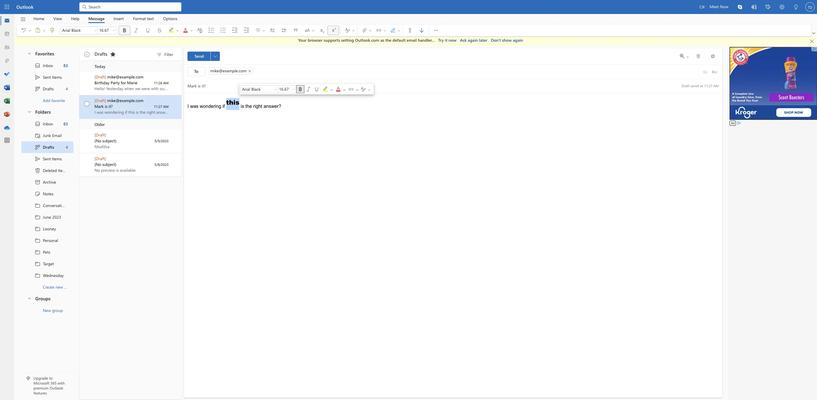 Task type: vqa. For each thing, say whether or not it's contained in the screenshot.
Send button at the left top
yes



Task type: locate. For each thing, give the bounding box(es) containing it.
Font size text field
[[98, 27, 112, 34], [278, 86, 292, 93]]

 button inside favorites tree item
[[24, 48, 34, 59]]

Message body, press Alt+F10 to exit text field
[[188, 98, 720, 179]]

 left font color image
[[314, 86, 320, 92]]

answer? down font text box
[[264, 104, 282, 109]]

 inside " "
[[398, 29, 401, 32]]

 tree item up add
[[21, 83, 74, 95]]

1 sent from the top
[[43, 74, 51, 80]]

is left it?
[[105, 103, 108, 109]]

1 vertical spatial 
[[298, 86, 304, 92]]

font size text field left   
[[278, 86, 292, 93]]

0 horizontal spatial right
[[147, 109, 155, 115]]

 search field
[[79, 0, 182, 13]]

 button
[[790, 0, 804, 15]]

 up setting
[[345, 27, 351, 33]]

 inside  dropdown button
[[813, 32, 816, 35]]

mike@example.com inside button
[[210, 68, 247, 74]]


[[305, 27, 311, 33]]

help button
[[67, 14, 84, 23]]


[[781, 5, 785, 9]]

0 vertical spatial subject)
[[102, 138, 116, 143]]

1 vertical spatial inbox
[[43, 121, 53, 127]]

bullets image
[[209, 27, 220, 33]]

(no subject) up preview at the left top of the page
[[95, 162, 116, 167]]

i was wondering if this is the right answer? up older heading
[[95, 109, 171, 115]]

 tree item up  looney
[[21, 211, 74, 223]]

 button left favorites
[[24, 48, 34, 59]]

 for    
[[349, 86, 354, 92]]

 button right font text box
[[274, 85, 278, 93]]

1 vertical spatial 
[[349, 86, 354, 92]]

subscript image
[[319, 27, 331, 33]]

 button
[[748, 0, 762, 15]]

 button
[[130, 26, 142, 35], [305, 85, 313, 93]]

 up add favorite tree item
[[35, 86, 41, 92]]

0 horizontal spatial 
[[133, 27, 139, 33]]

premium
[[34, 386, 49, 391]]

the down font text box
[[246, 104, 252, 109]]

 for  looney
[[35, 226, 41, 232]]

1 vertical spatial was
[[97, 109, 104, 115]]

1  tree item from the top
[[21, 60, 74, 71]]

 inside  
[[42, 29, 46, 32]]

 tree item
[[21, 83, 74, 95], [21, 141, 74, 153]]

1 vertical spatial select a message checkbox
[[81, 153, 95, 166]]

2 horizontal spatial the
[[386, 37, 392, 43]]

send
[[195, 53, 204, 59]]

 up  button in the top right of the page
[[813, 32, 816, 35]]

365
[[50, 381, 57, 386]]

0 horizontal spatial if
[[125, 109, 127, 115]]

0 vertical spatial 11:27
[[705, 83, 713, 88]]

 tree item down favorites tree item
[[21, 71, 74, 83]]

1 horizontal spatial answer?
[[264, 104, 282, 109]]

mike@example.com down  popup button
[[210, 68, 247, 74]]

 for 
[[122, 27, 128, 33]]

0 horizontal spatial i was wondering if this is the right answer?
[[95, 109, 171, 115]]

outlook up 
[[16, 4, 34, 10]]

11:27 down 11:26
[[154, 104, 162, 109]]

0 vertical spatial inbox
[[43, 63, 53, 68]]

 down 
[[35, 144, 41, 150]]

text highlight color image
[[168, 27, 180, 33], [323, 86, 335, 92]]

i inside "list box"
[[95, 109, 96, 115]]

 button
[[267, 26, 278, 35]]

items inside favorites tree
[[52, 74, 62, 80]]

 down favorites
[[35, 74, 41, 80]]

 left target
[[35, 261, 41, 267]]

1 vertical spatial  tree item
[[21, 118, 74, 130]]

5  from the top
[[35, 249, 41, 255]]

1 vertical spatial  button
[[305, 85, 313, 93]]

1 horizontal spatial 
[[306, 86, 312, 92]]

0 vertical spatial outlook
[[16, 4, 34, 10]]

am down 11:26 am
[[163, 104, 169, 109]]

4 down  tree item
[[66, 144, 68, 150]]

 button
[[194, 26, 206, 35]]

 tree item down pets
[[21, 258, 74, 270]]

1  tree item from the top
[[21, 200, 81, 211]]

Select all messages checkbox
[[83, 50, 91, 59]]

0 vertical spatial text highlight color image
[[168, 27, 180, 33]]

 inside checkbox
[[84, 101, 90, 106]]

0 vertical spatial  tree item
[[21, 83, 74, 95]]

83 up  tree item
[[63, 121, 68, 127]]

mike@example.com button
[[209, 68, 254, 74]]

outlook
[[16, 4, 34, 10], [50, 386, 63, 391]]

 
[[305, 27, 315, 33]]


[[35, 86, 41, 92], [35, 144, 41, 150]]

0 vertical spatial  button
[[130, 26, 142, 35]]

format text
[[133, 16, 154, 21]]

favorites tree
[[21, 46, 74, 106]]

browser
[[308, 37, 323, 43]]

outlook inside 'upgrade to microsoft 365 with premium outlook features'
[[50, 386, 63, 391]]

is up older heading
[[136, 109, 139, 115]]

subject) up fdsafdsa
[[102, 138, 116, 143]]

 
[[345, 27, 356, 33]]

outlook down to
[[50, 386, 63, 391]]

0 horizontal spatial 
[[145, 27, 151, 33]]

 right send button
[[214, 54, 217, 58]]

this inside message body, press alt+f10 to exit text box
[[226, 98, 240, 107]]

 for  wednesday
[[35, 273, 41, 279]]

tab list inside this application
[[29, 14, 182, 23]]

1  from the top
[[35, 86, 41, 92]]

mike@example.com up for
[[107, 74, 144, 80]]

2 subject) from the top
[[102, 162, 116, 167]]

[draft] up birthday
[[95, 74, 106, 80]]

1  from the top
[[35, 203, 41, 209]]

 tree item down junk
[[21, 141, 74, 153]]

 inside  
[[28, 29, 32, 32]]

 inbox down favorites
[[35, 63, 53, 68]]

drafts heading
[[95, 48, 118, 61]]

1 vertical spatial subject)
[[102, 162, 116, 167]]

1 horizontal spatial text highlight color image
[[323, 86, 335, 92]]

 button left groups
[[24, 293, 34, 304]]

 for  june 2023
[[35, 214, 41, 220]]

2  inbox from the top
[[35, 121, 53, 127]]

0 horizontal spatial  button
[[130, 26, 142, 35]]

2  tree item from the top
[[21, 153, 74, 165]]

1 horizontal spatial if
[[223, 104, 225, 109]]

11:26
[[154, 80, 162, 85]]

drafts up add favorite tree item
[[43, 86, 54, 92]]

folders
[[35, 109, 51, 115]]

answer? inside message list "list box"
[[156, 109, 171, 115]]

font color image
[[183, 27, 194, 33]]

1 vertical spatial wondering
[[105, 109, 124, 115]]

tags group
[[405, 25, 428, 36]]


[[697, 54, 701, 59], [35, 168, 41, 174]]

1 vertical spatial 4
[[66, 144, 68, 150]]

 for  popup button
[[214, 54, 217, 58]]

 for  conversation history
[[35, 203, 41, 209]]

0 vertical spatial  button
[[373, 26, 383, 35]]

 inbox up junk
[[35, 121, 53, 127]]

2 select a message checkbox from the top
[[81, 153, 95, 166]]

 button
[[812, 30, 817, 36]]

 for  personal
[[35, 238, 41, 244]]

(no subject) for no preview is available.
[[95, 162, 116, 167]]

2 [draft] from the top
[[95, 98, 106, 103]]

0 vertical spatial i
[[188, 104, 189, 109]]

mike@example.com for birthday party for marie
[[107, 74, 144, 80]]

4  from the top
[[35, 238, 41, 244]]

is
[[105, 103, 108, 109], [241, 104, 244, 109], [136, 109, 139, 115], [116, 167, 119, 173]]

 junk email
[[35, 133, 62, 139]]

don't
[[491, 37, 501, 43]]

drafts
[[95, 51, 107, 57], [43, 86, 54, 92], [43, 144, 54, 150]]

11:27
[[705, 83, 713, 88], [154, 104, 162, 109]]

 button
[[32, 26, 42, 35]]


[[35, 179, 41, 185]]

1  tree item from the top
[[21, 83, 74, 95]]

options button
[[159, 14, 182, 23]]

 down favorites
[[35, 63, 41, 68]]

today heading
[[79, 61, 182, 72]]

0 vertical spatial  sent items
[[35, 74, 62, 80]]

1 horizontal spatial was
[[190, 104, 199, 109]]

 button left "folders"
[[24, 106, 34, 117]]

2  tree item from the top
[[21, 118, 74, 130]]

 button inside basic text group
[[142, 26, 154, 35]]

 button inside clipboard group
[[42, 26, 46, 35]]

again
[[468, 37, 478, 43], [513, 37, 524, 43]]

i was wondering if this is the right answer? inside message body, press alt+f10 to exit text box
[[188, 98, 282, 109]]

tab list containing home
[[29, 14, 182, 23]]

was inside message list "list box"
[[97, 109, 104, 115]]

1  from the top
[[35, 63, 41, 68]]

archive
[[43, 180, 56, 185]]

1 vertical spatial items
[[52, 156, 62, 162]]

0 vertical spatial 
[[697, 54, 701, 59]]

1  from the top
[[35, 74, 41, 80]]

1 horizontal spatial the
[[246, 104, 252, 109]]

0 horizontal spatial 11:27
[[154, 104, 162, 109]]

 for  dropdown button
[[813, 32, 816, 35]]

 button for  button associated with  button in the basic text group
[[119, 26, 130, 35]]

text highlight color image down options button
[[168, 27, 180, 33]]

[draft]
[[95, 74, 106, 80], [95, 98, 106, 103], [95, 132, 106, 138], [95, 156, 106, 161]]

7  from the top
[[35, 273, 41, 279]]

0 vertical spatial  button
[[142, 26, 154, 35]]

i was wondering if this is the right answer? down font text box
[[188, 98, 282, 109]]

 left 
[[145, 27, 151, 33]]

0 vertical spatial select a message checkbox
[[81, 130, 95, 142]]

 inside include "group"
[[376, 27, 382, 33]]


[[20, 16, 26, 22]]

 button inside include "group"
[[383, 26, 388, 35]]

0 vertical spatial the
[[386, 37, 392, 43]]

 inside tree item
[[35, 168, 41, 174]]


[[810, 39, 815, 44]]

1 horizontal spatial right
[[253, 104, 263, 109]]

1 horizontal spatial 
[[361, 86, 367, 92]]

clipboard group
[[18, 25, 58, 36]]

1 vertical spatial i
[[95, 109, 96, 115]]

 tree item up pets
[[21, 235, 74, 247]]

1 horizontal spatial 
[[697, 54, 701, 59]]

message
[[88, 16, 105, 21]]

4 up add favorite tree item
[[66, 86, 68, 92]]

favorites
[[35, 50, 54, 56]]

left-rail-appbar navigation
[[1, 14, 13, 135]]

right down font text box
[[253, 104, 263, 109]]

2  sent items from the top
[[35, 156, 62, 162]]

[draft] mike@example.com for it?
[[95, 98, 144, 103]]

2 vertical spatial items
[[58, 168, 68, 173]]

0 vertical spatial 
[[345, 27, 351, 33]]

am for mark is it?
[[163, 104, 169, 109]]

powerpoint image
[[4, 112, 10, 118]]

folders tree item
[[21, 106, 74, 118]]

1 [draft] mike@example.com from the top
[[95, 74, 144, 80]]

[draft] mike@example.com
[[95, 74, 144, 80], [95, 98, 144, 103]]

1  sent items from the top
[[35, 74, 62, 80]]

 inside  popup button
[[214, 54, 217, 58]]

calendar image
[[4, 31, 10, 37]]

 button left 
[[189, 26, 194, 35]]

insert
[[114, 16, 124, 21]]

 
[[21, 27, 32, 33]]

(no for no preview is available.
[[95, 162, 101, 167]]

 up  pets
[[35, 238, 41, 244]]

 sent items inside favorites tree
[[35, 74, 62, 80]]

3  from the top
[[35, 226, 41, 232]]

decrease indent image
[[232, 27, 244, 33]]

1 vertical spatial 
[[84, 101, 90, 106]]

11:27 right at
[[705, 83, 713, 88]]

again right ask
[[468, 37, 478, 43]]

select a message checkbox for no preview is available.
[[81, 153, 95, 166]]

 inside  
[[262, 29, 266, 32]]

1 4 from the top
[[66, 86, 68, 92]]

right down 11:27 am
[[147, 109, 155, 115]]

0 horizontal spatial wondering
[[105, 109, 124, 115]]

 tree item
[[21, 60, 74, 71], [21, 118, 74, 130]]

sent
[[43, 74, 51, 80], [43, 156, 51, 162]]

1 vertical spatial 11:27
[[154, 104, 162, 109]]

text
[[147, 16, 154, 21]]

 
[[35, 27, 46, 33]]

subject) up preview at the left top of the page
[[102, 162, 116, 167]]

1 vertical spatial i was wondering if this is the right answer?
[[95, 109, 171, 115]]

message list section
[[79, 46, 182, 400]]

 button for  button for font text box  button
[[297, 85, 305, 93]]

i down mark
[[95, 109, 96, 115]]

items right deleted
[[58, 168, 68, 173]]

items inside  deleted items
[[58, 168, 68, 173]]

set your advertising preferences image
[[738, 121, 742, 125]]

premium features image
[[26, 377, 30, 381]]

1 83 from the top
[[63, 63, 68, 68]]

subject) for no preview is available.
[[102, 162, 116, 167]]

0 vertical spatial 
[[813, 32, 816, 35]]

inbox inside favorites tree
[[43, 63, 53, 68]]

 inside button
[[122, 27, 128, 33]]

 button inside include "group"
[[373, 26, 383, 35]]

1 vertical spatial  drafts
[[35, 144, 54, 150]]

mike@example.com for mark is it?
[[107, 98, 144, 103]]

right
[[253, 104, 263, 109], [147, 109, 155, 115]]

2 [draft] mike@example.com from the top
[[95, 98, 144, 103]]

items for first the  tree item from the bottom of the this application
[[52, 156, 62, 162]]

0 horizontal spatial the
[[140, 109, 146, 115]]

0 vertical spatial items
[[52, 74, 62, 80]]

 up  tree item
[[35, 156, 41, 162]]

 tree item up deleted
[[21, 153, 74, 165]]

1 (no subject) from the top
[[95, 138, 116, 143]]

2  from the top
[[35, 121, 41, 127]]

 button left font color icon
[[175, 26, 180, 35]]

if inside message body, press alt+f10 to exit text box
[[223, 104, 225, 109]]

0 vertical spatial answer?
[[264, 104, 282, 109]]

1 vertical spatial (no subject)
[[95, 162, 116, 167]]

 drafts down junk
[[35, 144, 54, 150]]

1 vertical spatial font size text field
[[278, 86, 292, 93]]

1 vertical spatial 
[[35, 121, 41, 127]]

fdsafdsa
[[95, 144, 110, 149]]

was inside message body, press alt+f10 to exit text box
[[190, 104, 199, 109]]

(no subject) for fdsafdsa
[[95, 138, 116, 143]]

 button left 
[[142, 26, 154, 35]]

0 vertical spatial 
[[35, 74, 41, 80]]

0 vertical spatial (no subject)
[[95, 138, 116, 143]]

 drafts up add
[[35, 86, 54, 92]]

1  drafts from the top
[[35, 86, 54, 92]]


[[85, 52, 89, 56]]

answer? down 11:27 am
[[156, 109, 171, 115]]

4
[[66, 86, 68, 92], [66, 144, 68, 150]]

1 horizontal spatial 
[[298, 86, 304, 92]]

2 (no from the top
[[95, 162, 101, 167]]

 archive
[[35, 179, 56, 185]]

 button inside groups tree item
[[24, 293, 34, 304]]

 drafts inside favorites tree
[[35, 86, 54, 92]]

answer? inside i was wondering if this is the right answer?
[[264, 104, 282, 109]]

1 vertical spatial 
[[214, 54, 217, 58]]

7  tree item from the top
[[21, 270, 74, 282]]

meet
[[710, 4, 720, 9]]

1 vertical spatial 
[[35, 156, 41, 162]]

4 [draft] from the top
[[95, 156, 106, 161]]

1  inbox from the top
[[35, 63, 53, 68]]

1 vertical spatial (no
[[95, 162, 101, 167]]

 button left font color image
[[313, 85, 321, 93]]

1 vertical spatial text highlight color image
[[323, 86, 335, 92]]


[[345, 27, 351, 33], [361, 86, 367, 92]]

mail image
[[4, 18, 10, 24]]

inbox up  junk email
[[43, 121, 53, 127]]


[[433, 27, 439, 33]]

select a message checkbox up no
[[81, 153, 95, 166]]

font size text field for font text field
[[98, 27, 112, 34]]

0 vertical spatial 83
[[63, 63, 68, 68]]

if inside message list "list box"
[[125, 109, 127, 115]]

again right 'show'
[[513, 37, 524, 43]]

is down font text box
[[241, 104, 244, 109]]

items
[[52, 74, 62, 80], [52, 156, 62, 162], [58, 168, 68, 173]]

 sent items up  tree item
[[35, 156, 62, 162]]

1 vertical spatial this
[[128, 109, 135, 115]]

filter
[[165, 52, 173, 57]]

(no up fdsafdsa
[[95, 138, 101, 143]]

 tree item down the " personal"
[[21, 247, 74, 258]]

select a message checkbox down older
[[81, 130, 95, 142]]


[[35, 133, 41, 139]]

0 vertical spatial drafts
[[95, 51, 107, 57]]

1 vertical spatial answer?
[[156, 109, 171, 115]]

 button
[[762, 0, 776, 15]]

 left drafts 
[[84, 52, 90, 57]]

with
[[58, 381, 65, 386]]

1 vertical spatial 83
[[63, 121, 68, 127]]

[draft] mike@example.com up birthday party for marie
[[95, 74, 144, 80]]

1 vertical spatial  button
[[313, 85, 321, 93]]

am down bcc
[[714, 83, 720, 88]]

the inside message body, press alt+f10 to exit text box
[[246, 104, 252, 109]]

1 vertical spatial drafts
[[43, 86, 54, 92]]

2  drafts from the top
[[35, 144, 54, 150]]

0 horizontal spatial 
[[122, 27, 128, 33]]

 sent items for first the  tree item from the bottom of the this application
[[35, 156, 62, 162]]

 tree item down target
[[21, 270, 74, 282]]

inbox down favorites tree item
[[43, 63, 53, 68]]

right inside message list "list box"
[[147, 109, 155, 115]]

Select a message checkbox
[[81, 130, 95, 142], [81, 153, 95, 166]]

 inside the ' '
[[312, 29, 315, 32]]

0 vertical spatial 
[[133, 27, 139, 33]]

word image
[[4, 85, 10, 91]]

1 vertical spatial 
[[314, 86, 320, 92]]

don't show again
[[491, 37, 524, 43]]

0 vertical spatial this
[[226, 98, 240, 107]]

the right "as" on the top left of page
[[386, 37, 392, 43]]

0 vertical spatial right
[[253, 104, 263, 109]]

1 vertical spatial [draft] mike@example.com
[[95, 98, 144, 103]]

0 horizontal spatial  button
[[119, 26, 130, 35]]

 right font color image
[[349, 86, 354, 92]]

 tree item down favorites
[[21, 60, 74, 71]]

1 (no from the top
[[95, 138, 101, 143]]


[[376, 27, 382, 33], [349, 86, 354, 92]]

1 vertical spatial right
[[147, 109, 155, 115]]

mike@example.com up it?
[[107, 98, 144, 103]]

 tree item
[[21, 200, 81, 211], [21, 211, 74, 223], [21, 223, 74, 235], [21, 235, 74, 247], [21, 247, 74, 258], [21, 258, 74, 270], [21, 270, 74, 282]]

2  tree item from the top
[[21, 211, 74, 223]]

 button left    
[[342, 85, 347, 93]]

favorites tree item
[[21, 48, 74, 60]]

 tree item
[[21, 176, 74, 188]]

0 vertical spatial sent
[[43, 74, 51, 80]]

1  from the top
[[84, 52, 90, 57]]

0 vertical spatial 
[[35, 63, 41, 68]]

tree
[[21, 118, 81, 293]]

font size text field down message button on the left of page
[[98, 27, 112, 34]]

1 vertical spatial  inbox
[[35, 121, 53, 127]]

1 vertical spatial if
[[125, 109, 127, 115]]

0 horizontal spatial 
[[349, 86, 354, 92]]

birthday party for marie
[[95, 80, 137, 85]]

ask
[[460, 37, 467, 43]]

0 vertical spatial 
[[84, 52, 90, 57]]

 inside favorites tree
[[35, 63, 41, 68]]

add favorite
[[43, 98, 65, 103]]

is inside message body, press alt+f10 to exit text box
[[241, 104, 244, 109]]

your browser supports setting outlook.com as the default email handler...
[[299, 37, 435, 43]]

new group tree item
[[21, 305, 74, 317]]

0 vertical spatial 
[[376, 27, 382, 33]]

basic text group
[[61, 25, 342, 36]]

   
[[349, 86, 371, 92]]

 button for font color image
[[342, 85, 347, 93]]

 up "as" on the top left of page
[[376, 27, 382, 33]]

older
[[95, 121, 105, 127]]

am for birthday party for marie
[[163, 80, 169, 85]]

1 horizontal spatial font size text field
[[278, 86, 292, 93]]

0 vertical spatial 
[[145, 27, 151, 33]]


[[197, 27, 203, 33]]

83 down favorites tree item
[[63, 63, 68, 68]]

2  from the top
[[35, 214, 41, 220]]

[draft] mike@example.com up it?
[[95, 98, 144, 103]]

0 horizontal spatial 
[[214, 54, 217, 58]]

drafts down  junk email
[[43, 144, 54, 150]]

6  from the top
[[35, 261, 41, 267]]

 filter
[[157, 52, 173, 58]]

 inside favorites tree
[[35, 74, 41, 80]]

 sent items down favorites tree item
[[35, 74, 62, 80]]

1 subject) from the top
[[102, 138, 116, 143]]

 left june
[[35, 214, 41, 220]]

conversation
[[43, 203, 67, 208]]

 button
[[154, 26, 166, 35]]

 right  
[[697, 54, 701, 59]]

0 vertical spatial wondering
[[200, 104, 221, 109]]

1 horizontal spatial outlook
[[50, 386, 63, 391]]

11:27 am
[[154, 104, 169, 109]]

 button for font text box
[[313, 85, 321, 93]]

1 horizontal spatial wondering
[[200, 104, 221, 109]]

new
[[43, 308, 51, 314]]

 inside button
[[133, 27, 139, 33]]

 button for  button for font text box
[[305, 85, 313, 93]]

1 inbox from the top
[[43, 63, 53, 68]]

mike@example.com
[[210, 68, 247, 74], [107, 74, 144, 80], [107, 98, 144, 103]]

later
[[480, 37, 488, 43]]

it
[[445, 37, 448, 43]]

try
[[439, 37, 444, 43]]

1 vertical spatial sent
[[43, 156, 51, 162]]

 tree item
[[21, 71, 74, 83], [21, 153, 74, 165]]

 button
[[46, 26, 58, 35]]

drafts left 
[[95, 51, 107, 57]]

(no subject) up fdsafdsa
[[95, 138, 116, 143]]

tab list
[[29, 14, 182, 23]]

 button
[[142, 26, 154, 35], [313, 85, 321, 93]]

font size text field inside basic text group
[[98, 27, 112, 34]]

marie
[[127, 80, 137, 85]]

2 (no subject) from the top
[[95, 162, 116, 167]]

4 inside favorites tree
[[66, 86, 68, 92]]

 left mark
[[84, 101, 90, 106]]

items up  deleted items
[[52, 156, 62, 162]]

 right font color image
[[361, 86, 367, 92]]

Font text field
[[61, 27, 93, 34]]

0 vertical spatial [draft] mike@example.com
[[95, 74, 144, 80]]

[draft] up mark
[[95, 98, 106, 103]]

1 vertical spatial  sent items
[[35, 156, 62, 162]]

 down 
[[35, 203, 41, 209]]

1 horizontal spatial this
[[226, 98, 240, 107]]

 tree item inside tree
[[21, 118, 74, 130]]

0 vertical spatial mike@example.com
[[210, 68, 247, 74]]

1 vertical spatial mike@example.com
[[107, 74, 144, 80]]

create new folder tree item
[[21, 282, 75, 293]]

sent up  tree item
[[43, 156, 51, 162]]

 
[[376, 27, 387, 33]]

 tree item up junk
[[21, 118, 74, 130]]

2  from the top
[[35, 144, 41, 150]]

1 select a message checkbox from the top
[[81, 130, 95, 142]]

 
[[255, 27, 266, 33]]

 inside button
[[145, 27, 151, 33]]

don't show again button
[[491, 37, 524, 43]]

outlook inside outlook banner
[[16, 4, 34, 10]]

 inside button
[[697, 54, 701, 59]]

 for 
[[697, 54, 701, 59]]

0 vertical spatial i was wondering if this is the right answer?
[[188, 98, 282, 109]]

2  from the top
[[84, 101, 90, 106]]



Task type: describe. For each thing, give the bounding box(es) containing it.
more apps image
[[4, 138, 10, 144]]

june
[[43, 215, 51, 220]]

 for  target
[[35, 261, 41, 267]]

2 sent from the top
[[43, 156, 51, 162]]

1 vertical spatial 
[[306, 86, 312, 92]]

show
[[503, 37, 512, 43]]

is right preview at the left top of the page
[[116, 167, 119, 173]]

try it now button
[[439, 37, 457, 43]]


[[753, 5, 757, 9]]

 for   
[[298, 86, 304, 92]]

personal
[[43, 238, 58, 243]]

 tree item
[[21, 188, 74, 200]]

send button
[[188, 52, 211, 61]]

 button
[[405, 26, 416, 35]]

font color image
[[336, 86, 347, 92]]

 button
[[431, 25, 442, 36]]

5  tree item from the top
[[21, 247, 74, 258]]

5/8/2023
[[155, 162, 169, 167]]

 button right font color image
[[355, 85, 360, 93]]

mark is it?
[[95, 103, 113, 109]]

6  tree item from the top
[[21, 258, 74, 270]]

Add a subject text field
[[184, 81, 677, 91]]

files image
[[4, 58, 10, 64]]


[[21, 27, 27, 33]]

 tree item
[[21, 165, 74, 176]]

1  tree item from the top
[[21, 71, 74, 83]]

history
[[68, 203, 81, 208]]

1 again from the left
[[468, 37, 478, 43]]

to
[[49, 376, 53, 381]]

ask again later button
[[460, 37, 488, 43]]


[[157, 27, 163, 33]]


[[281, 27, 287, 33]]

 button
[[278, 26, 290, 35]]

pets
[[43, 250, 50, 255]]

people image
[[4, 45, 10, 50]]

 button
[[734, 0, 748, 14]]

older heading
[[79, 119, 182, 130]]

2  tree item from the top
[[21, 141, 74, 153]]

 sent items for 1st the  tree item from the top
[[35, 74, 62, 80]]

onedrive image
[[4, 125, 10, 131]]


[[110, 51, 116, 57]]

 for  pets
[[35, 249, 41, 255]]

2 83 from the top
[[63, 121, 68, 127]]

message list list box
[[79, 61, 182, 400]]

cc button
[[701, 67, 711, 76]]

home button
[[29, 14, 49, 23]]

items for 1st the  tree item from the top
[[52, 74, 62, 80]]


[[739, 5, 743, 9]]

 button for font color icon
[[189, 26, 194, 35]]

[draft] mike@example.com for for
[[95, 74, 144, 80]]


[[35, 191, 41, 197]]

sent inside favorites tree
[[43, 74, 51, 80]]

2 4 from the top
[[66, 144, 68, 150]]

include group
[[359, 25, 402, 36]]

folder
[[64, 285, 75, 290]]

 button
[[211, 52, 220, 61]]

4  tree item from the top
[[21, 235, 74, 247]]

 button for  button in the basic text group
[[130, 26, 142, 35]]

to
[[194, 68, 199, 74]]

 button
[[17, 14, 29, 24]]

account manager for test dummy image
[[806, 2, 816, 12]]

upgrade
[[34, 376, 48, 381]]

2  from the top
[[35, 156, 41, 162]]

To text field
[[208, 68, 701, 76]]

groups tree item
[[21, 293, 74, 305]]

 conversation history
[[35, 203, 81, 209]]

Select a message checkbox
[[81, 95, 95, 108]]

drafts inside drafts 
[[95, 51, 107, 57]]

increase indent image
[[244, 27, 255, 33]]

 button inside clipboard group
[[27, 26, 32, 35]]

 button for text highlight color 'image' in basic text group
[[175, 26, 180, 35]]

this application
[[0, 0, 818, 400]]


[[419, 27, 425, 33]]

5/9/2023
[[155, 139, 169, 143]]


[[711, 54, 716, 59]]

new
[[56, 285, 63, 290]]

bcc
[[713, 69, 718, 74]]

target
[[43, 261, 54, 267]]

for
[[121, 80, 126, 85]]

 for  
[[376, 27, 382, 33]]

 button for font text field
[[142, 26, 154, 35]]

items for  tree item
[[58, 168, 68, 173]]

i was wondering if this is the right answer? inside message list "list box"
[[95, 109, 171, 115]]

subject) for fdsafdsa
[[102, 138, 116, 143]]

 inside  
[[384, 29, 387, 32]]

 button left   
[[292, 85, 297, 93]]

 wednesday
[[35, 273, 64, 279]]


[[362, 27, 368, 33]]

superscript image
[[331, 27, 342, 33]]

 button inside folders tree item
[[24, 106, 34, 117]]


[[293, 27, 299, 33]]

right inside message body, press alt+f10 to exit text box
[[253, 104, 263, 109]]

upgrade to microsoft 365 with premium outlook features
[[34, 376, 65, 396]]

view button
[[49, 14, 66, 23]]

 inside favorites tree
[[35, 86, 41, 92]]

outlook link
[[16, 0, 34, 14]]

this inside message list "list box"
[[128, 109, 135, 115]]

1 vertical spatial 
[[361, 86, 367, 92]]

available.
[[120, 167, 137, 173]]

i inside text box
[[188, 104, 189, 109]]

83 inside favorites tree
[[63, 63, 68, 68]]

2 vertical spatial drafts
[[43, 144, 54, 150]]

drafts 
[[95, 51, 116, 57]]

11:27 inside message list "list box"
[[154, 104, 162, 109]]

 looney
[[35, 226, 56, 232]]

 inside the select all messages checkbox
[[84, 52, 90, 57]]

text highlight color image inside basic text group
[[168, 27, 180, 33]]

cc
[[704, 69, 708, 74]]

deleted
[[43, 168, 57, 173]]

numbering image
[[220, 27, 232, 33]]

 button
[[290, 26, 302, 35]]

 inside folders tree item
[[27, 109, 32, 114]]

 tree item
[[21, 130, 74, 141]]


[[82, 4, 88, 10]]

 
[[362, 27, 372, 33]]

2023
[[52, 215, 61, 220]]

 button down insert button on the left top
[[112, 26, 116, 34]]

 for  deleted items
[[35, 168, 41, 174]]

ad
[[732, 121, 735, 125]]

view
[[53, 16, 62, 21]]

 inside favorites tree item
[[27, 51, 32, 56]]

select a message checkbox for fdsafdsa
[[81, 130, 95, 142]]

Search for email, meetings, files and more. field
[[88, 4, 178, 10]]

Select a message checkbox
[[81, 72, 95, 84]]

1 [draft] from the top
[[95, 74, 106, 80]]

1 vertical spatial  button
[[347, 85, 355, 93]]

 inside  
[[352, 29, 356, 32]]

format text button
[[129, 14, 158, 23]]

1 horizontal spatial 
[[314, 86, 320, 92]]

tree containing 
[[21, 118, 81, 293]]

Font text field
[[241, 86, 273, 93]]

(no for fdsafdsa
[[95, 138, 101, 143]]

 
[[681, 54, 690, 59]]

3 [draft] from the top
[[95, 132, 106, 138]]

 june 2023
[[35, 214, 61, 220]]

 inbox inside favorites tree
[[35, 63, 53, 68]]

 button down message button on the left of page
[[93, 26, 98, 34]]

 inside groups tree item
[[27, 296, 32, 301]]

 inside  
[[369, 29, 372, 32]]

 target
[[35, 261, 54, 267]]

add favorite tree item
[[21, 95, 74, 106]]


[[767, 5, 771, 9]]

wondering inside message list "list box"
[[105, 109, 124, 115]]

new group
[[43, 308, 63, 314]]

features
[[34, 391, 47, 396]]

to do image
[[4, 72, 10, 77]]

3  tree item from the top
[[21, 223, 74, 235]]

drafts inside favorites tree
[[43, 86, 54, 92]]

preview
[[101, 167, 115, 173]]

now
[[449, 37, 457, 43]]

party
[[111, 80, 120, 85]]

notes
[[43, 191, 54, 197]]

2 inbox from the top
[[43, 121, 53, 127]]

outlook banner
[[0, 0, 818, 15]]

your
[[299, 37, 307, 43]]


[[681, 54, 685, 59]]

 button
[[708, 52, 720, 61]]

font size text field for font text box
[[278, 86, 292, 93]]

excel image
[[4, 98, 10, 104]]

no preview is available.
[[95, 167, 137, 173]]

2 again from the left
[[513, 37, 524, 43]]

 inside  
[[687, 55, 690, 59]]


[[700, 5, 705, 9]]

0 horizontal spatial 
[[345, 27, 351, 33]]

format
[[133, 16, 146, 21]]


[[795, 5, 799, 9]]

email
[[407, 37, 417, 43]]

wondering inside message body, press alt+f10 to exit text box
[[200, 104, 221, 109]]

setting
[[342, 37, 354, 43]]

the inside message list "list box"
[[140, 109, 146, 115]]



